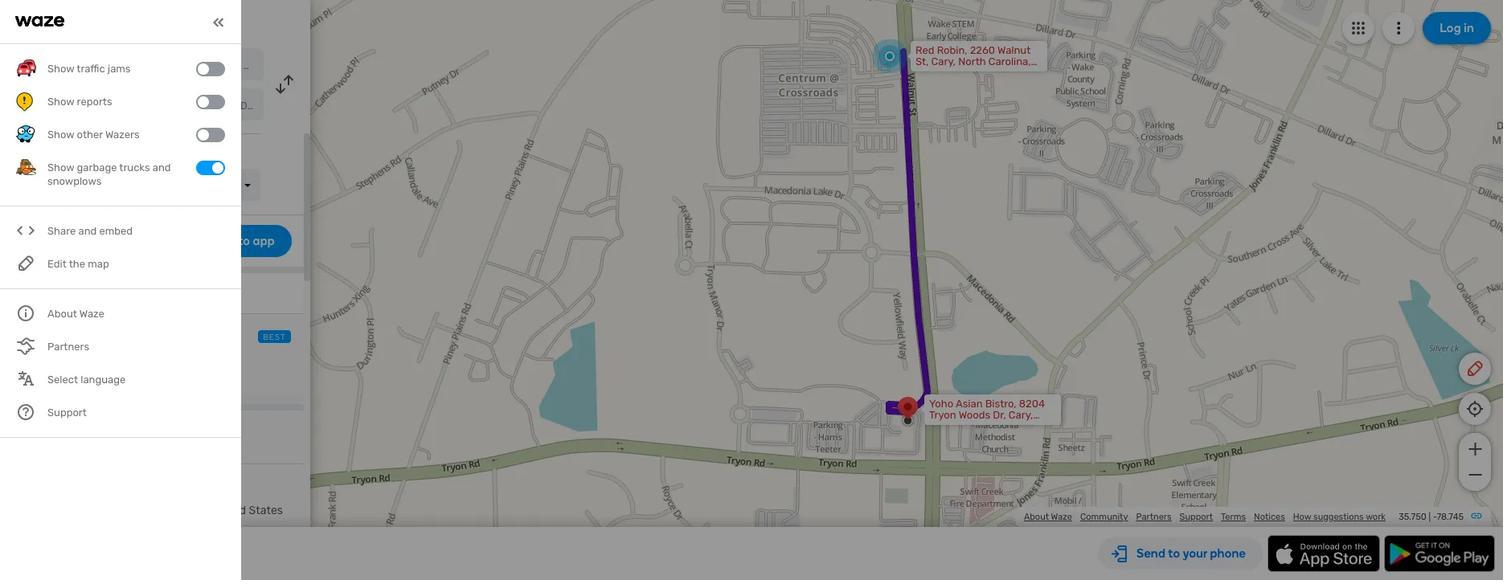 Task type: vqa. For each thing, say whether or not it's contained in the screenshot.
Duty
no



Task type: describe. For each thing, give the bounding box(es) containing it.
zoom in image
[[1465, 440, 1485, 459]]

yoho asian bistro button
[[47, 88, 264, 121]]

35.750
[[1399, 512, 1426, 522]]

carolina, for robin,
[[988, 55, 1031, 68]]

directions
[[147, 13, 214, 31]]

about
[[1024, 512, 1049, 522]]

2
[[45, 328, 53, 346]]

0 horizontal spatial states
[[249, 504, 283, 518]]

robin
[[82, 59, 112, 72]]

about waze community partners support terms notices how suggestions work
[[1024, 512, 1386, 522]]

78.745
[[1437, 512, 1464, 522]]

starting point button
[[16, 437, 87, 464]]

code image
[[16, 221, 36, 241]]

share and embed link
[[16, 215, 225, 248]]

partners link
[[1136, 512, 1172, 522]]

red robin, 2260 walnut st, cary, north carolina, united states
[[915, 44, 1031, 79]]

location image
[[16, 95, 35, 114]]

point
[[60, 437, 87, 451]]

notices
[[1254, 512, 1285, 522]]

and
[[78, 225, 97, 237]]

pencil image
[[1465, 359, 1485, 379]]

about waze link
[[1024, 512, 1072, 522]]

1
[[24, 330, 28, 343]]

starting point
[[16, 437, 87, 451]]

0.6
[[45, 370, 60, 381]]

share and embed
[[47, 225, 133, 237]]

yoho
[[59, 99, 85, 113]]

routes
[[12, 288, 47, 301]]

0 horizontal spatial carolina,
[[163, 504, 208, 518]]

link image
[[1470, 510, 1483, 522]]

red robin 2260 walnut st, cary, north carolina, united states
[[59, 59, 346, 72]]

5:30 pm
[[182, 179, 221, 191]]

red for robin
[[59, 59, 79, 72]]

best
[[263, 333, 286, 342]]

0 horizontal spatial cary,
[[101, 504, 128, 518]]

pm inside 2 min leave by 5:28 pm
[[153, 333, 167, 344]]

starting
[[16, 437, 58, 451]]

driving directions
[[96, 13, 214, 31]]

work
[[1366, 512, 1386, 522]]

35.750 | -78.745
[[1399, 512, 1464, 522]]

thu,
[[53, 179, 74, 191]]

north for robin,
[[958, 55, 986, 68]]

walnut inside the walnut st cary 0.6 miles
[[45, 350, 81, 364]]

waze
[[1051, 512, 1072, 522]]

pm inside list box
[[206, 179, 221, 191]]

support
[[1180, 512, 1213, 522]]

driving
[[96, 13, 144, 31]]

st, for robin
[[176, 60, 188, 72]]

how suggestions work link
[[1293, 512, 1386, 522]]

cary, for robin
[[190, 60, 213, 72]]

walnut inside red robin, 2260 walnut st, cary, north carolina, united states
[[997, 44, 1031, 56]]

|
[[1429, 512, 1431, 522]]

walnut inside red robin 2260 walnut st, cary, north carolina, united states
[[143, 60, 173, 72]]



Task type: locate. For each thing, give the bounding box(es) containing it.
2 horizontal spatial states
[[950, 67, 982, 79]]

2 min leave by 5:28 pm
[[45, 328, 167, 346]]

united for robin,
[[915, 67, 948, 79]]

2 horizontal spatial north
[[958, 55, 986, 68]]

st, left robin,
[[915, 55, 929, 68]]

red left robin
[[59, 59, 79, 72]]

clock image
[[12, 142, 31, 162]]

1 horizontal spatial states
[[317, 60, 346, 72]]

embed
[[99, 225, 133, 237]]

north
[[958, 55, 986, 68], [215, 60, 241, 72], [130, 504, 160, 518]]

2260 walnut st, cary, north carolina, united states
[[16, 504, 283, 518]]

0 vertical spatial pm
[[206, 179, 221, 191]]

1 vertical spatial 2260
[[117, 60, 141, 72]]

2 horizontal spatial united
[[915, 67, 948, 79]]

thu, dec 7
[[53, 179, 103, 191]]

2260 for robin,
[[970, 44, 995, 56]]

north inside red robin, 2260 walnut st, cary, north carolina, united states
[[958, 55, 986, 68]]

destination
[[111, 437, 171, 451]]

red
[[915, 44, 934, 56], [59, 59, 79, 72]]

1 vertical spatial red
[[59, 59, 79, 72]]

cary, for robin,
[[931, 55, 956, 68]]

0 horizontal spatial united
[[211, 504, 246, 518]]

how
[[1293, 512, 1311, 522]]

1 horizontal spatial st,
[[176, 60, 188, 72]]

by
[[116, 333, 127, 344]]

robin,
[[937, 44, 967, 56]]

north inside red robin 2260 walnut st, cary, north carolina, united states
[[215, 60, 241, 72]]

cary, inside red robin, 2260 walnut st, cary, north carolina, united states
[[931, 55, 956, 68]]

2260 down starting point button
[[16, 504, 43, 518]]

support link
[[1180, 512, 1213, 522]]

zoom out image
[[1465, 465, 1485, 485]]

current location image
[[16, 55, 35, 74]]

pm right the 5:28
[[153, 333, 167, 344]]

2 horizontal spatial 2260
[[970, 44, 995, 56]]

bistro
[[119, 99, 150, 113]]

states inside red robin 2260 walnut st, cary, north carolina, united states
[[317, 60, 346, 72]]

1 horizontal spatial cary,
[[190, 60, 213, 72]]

1 vertical spatial pm
[[153, 333, 167, 344]]

dec
[[77, 179, 96, 191]]

1 horizontal spatial red
[[915, 44, 934, 56]]

0 horizontal spatial st,
[[84, 504, 98, 518]]

red inside red robin, 2260 walnut st, cary, north carolina, united states
[[915, 44, 934, 56]]

0 vertical spatial 2260
[[970, 44, 995, 56]]

cary, inside red robin 2260 walnut st, cary, north carolina, united states
[[190, 60, 213, 72]]

-
[[1433, 512, 1437, 522]]

states for robin
[[317, 60, 346, 72]]

2260 inside red robin, 2260 walnut st, cary, north carolina, united states
[[970, 44, 995, 56]]

walnut right robin,
[[997, 44, 1031, 56]]

st, down 'directions'
[[176, 60, 188, 72]]

states
[[317, 60, 346, 72], [950, 67, 982, 79], [249, 504, 283, 518]]

5:30
[[182, 179, 203, 191]]

leave
[[87, 333, 114, 344]]

st, for robin,
[[915, 55, 929, 68]]

walnut down starting point button
[[46, 504, 81, 518]]

community link
[[1080, 512, 1128, 522]]

st, down point
[[84, 504, 98, 518]]

red left robin,
[[915, 44, 934, 56]]

cary
[[98, 350, 122, 364]]

united for robin
[[285, 60, 315, 72]]

carolina, inside red robin 2260 walnut st, cary, north carolina, united states
[[243, 60, 282, 72]]

0 horizontal spatial pm
[[153, 333, 167, 344]]

pm right 5:30
[[206, 179, 221, 191]]

walnut
[[997, 44, 1031, 56], [143, 60, 173, 72], [45, 350, 81, 364], [46, 504, 81, 518]]

miles
[[63, 370, 93, 381]]

carolina, for robin
[[243, 60, 282, 72]]

cary,
[[931, 55, 956, 68], [190, 60, 213, 72], [101, 504, 128, 518]]

destination button
[[111, 437, 171, 462]]

north for robin
[[215, 60, 241, 72]]

0 horizontal spatial 2260
[[16, 504, 43, 518]]

st
[[83, 350, 95, 364]]

states for robin,
[[950, 67, 982, 79]]

pm
[[206, 179, 221, 191], [153, 333, 167, 344]]

carolina,
[[988, 55, 1031, 68], [243, 60, 282, 72], [163, 504, 208, 518]]

5:30 pm list box
[[172, 170, 260, 202]]

0 vertical spatial red
[[915, 44, 934, 56]]

2 vertical spatial 2260
[[16, 504, 43, 518]]

thu, dec 7 list box
[[43, 170, 164, 202]]

min
[[56, 328, 81, 346]]

states inside red robin, 2260 walnut st, cary, north carolina, united states
[[950, 67, 982, 79]]

0 horizontal spatial red
[[59, 59, 79, 72]]

red for robin,
[[915, 44, 934, 56]]

1 horizontal spatial 2260
[[117, 60, 141, 72]]

united inside red robin, 2260 walnut st, cary, north carolina, united states
[[915, 67, 948, 79]]

walnut st cary 0.6 miles
[[45, 350, 122, 381]]

0 horizontal spatial north
[[130, 504, 160, 518]]

st, inside red robin 2260 walnut st, cary, north carolina, united states
[[176, 60, 188, 72]]

terms link
[[1221, 512, 1246, 522]]

1 horizontal spatial north
[[215, 60, 241, 72]]

7
[[98, 179, 103, 191]]

community
[[1080, 512, 1128, 522]]

asian
[[87, 99, 116, 113]]

1 horizontal spatial pm
[[206, 179, 221, 191]]

st, inside red robin, 2260 walnut st, cary, north carolina, united states
[[915, 55, 929, 68]]

suggestions
[[1313, 512, 1364, 522]]

walnut up "yoho asian bistro" button
[[143, 60, 173, 72]]

share
[[47, 225, 76, 237]]

terms
[[1221, 512, 1246, 522]]

1 horizontal spatial united
[[285, 60, 315, 72]]

st,
[[915, 55, 929, 68], [176, 60, 188, 72], [84, 504, 98, 518]]

2 horizontal spatial carolina,
[[988, 55, 1031, 68]]

partners
[[1136, 512, 1172, 522]]

2260 for robin
[[117, 60, 141, 72]]

2 horizontal spatial st,
[[915, 55, 929, 68]]

2260
[[970, 44, 995, 56], [117, 60, 141, 72], [16, 504, 43, 518]]

notices link
[[1254, 512, 1285, 522]]

united inside red robin 2260 walnut st, cary, north carolina, united states
[[285, 60, 315, 72]]

2260 right robin
[[117, 60, 141, 72]]

united
[[285, 60, 315, 72], [915, 67, 948, 79], [211, 504, 246, 518]]

walnut up 0.6
[[45, 350, 81, 364]]

5:28
[[129, 333, 150, 344]]

2260 inside red robin 2260 walnut st, cary, north carolina, united states
[[117, 60, 141, 72]]

2 horizontal spatial cary,
[[931, 55, 956, 68]]

1 horizontal spatial carolina,
[[243, 60, 282, 72]]

yoho asian bistro
[[59, 99, 150, 113]]

carolina, inside red robin, 2260 walnut st, cary, north carolina, united states
[[988, 55, 1031, 68]]

2260 right robin,
[[970, 44, 995, 56]]



